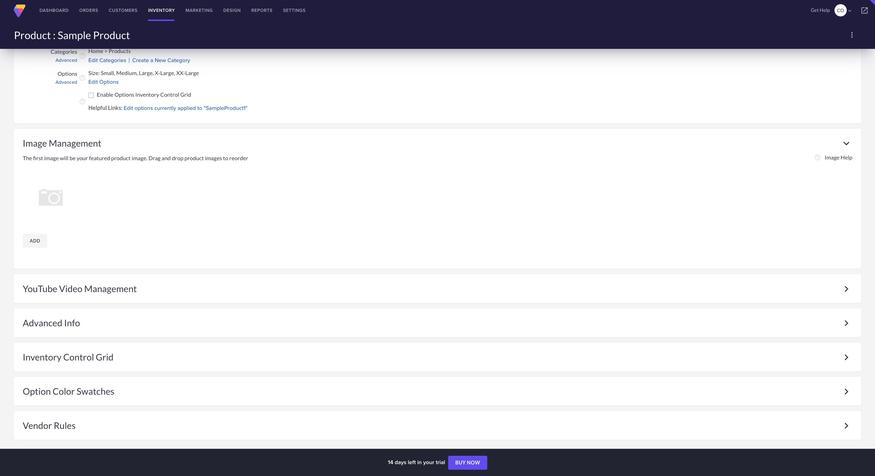 Task type: vqa. For each thing, say whether or not it's contained in the screenshot.
status
no



Task type: locate. For each thing, give the bounding box(es) containing it.
tincidunt.
[[374, 25, 397, 31]]

non
[[165, 17, 175, 23], [456, 17, 465, 23], [215, 33, 224, 38]]

0 vertical spatial advanced link
[[23, 57, 77, 64]]

1 vertical spatial advanced
[[55, 79, 77, 86]]

nulla right "ligula."
[[490, 9, 502, 15]]

and
[[162, 155, 171, 162]]

faucibus
[[172, 9, 193, 15]]

0 vertical spatial categories
[[51, 48, 77, 55]]

amet up tincidunt. at the top of page
[[376, 9, 389, 15]]

1 vertical spatial control
[[63, 352, 94, 363]]

1 vertical spatial magna
[[138, 33, 155, 38]]

posuere
[[247, 9, 267, 15]]

product left the image.
[[111, 155, 131, 162]]

0 horizontal spatial your
[[77, 155, 88, 162]]

option
[[23, 386, 51, 397]]

1 horizontal spatial image
[[825, 154, 840, 161]]

ultricies down quam
[[92, 33, 111, 38]]

days
[[395, 459, 407, 467]]

nisl down posuere
[[260, 33, 268, 38]]

adipiscing
[[499, 25, 524, 31]]

0 horizontal spatial dictum
[[156, 33, 173, 38]]

dashboard
[[39, 7, 69, 14]]

1 product from the left
[[14, 29, 51, 41]]

advanced inside categories advanced help_outline home > products edit categories | create a new category
[[55, 57, 77, 64]]

ut
[[531, 9, 536, 15]]

convallis up accumsan
[[362, 17, 383, 23]]

product left :
[[14, 29, 51, 41]]

sample
[[58, 29, 91, 41]]

more_vert button
[[845, 28, 859, 42]]

non down et
[[215, 33, 224, 38]]

0 vertical spatial image
[[23, 138, 47, 149]]

buy now link
[[448, 456, 487, 470]]

ultricies
[[214, 25, 233, 31], [92, 33, 111, 38]]

your
[[77, 155, 88, 162], [423, 459, 434, 467]]

0 horizontal spatial in
[[166, 9, 171, 15]]

convallis down posuere
[[240, 17, 262, 23]]

help_outline inside description help_outline
[[79, 15, 86, 22]]

1 expand_more from the top
[[841, 138, 853, 150]]

amet down orci
[[197, 17, 209, 23]]

dictum
[[279, 25, 295, 31], [156, 33, 173, 38]]

options up links:
[[115, 91, 134, 98]]

sed down posuere
[[249, 25, 258, 31]]

2 horizontal spatial ac
[[507, 17, 513, 23]]

in right left
[[417, 459, 422, 467]]

ligula
[[235, 25, 248, 31], [112, 33, 125, 38]]

1 advanced link from the top
[[23, 57, 77, 64]]

sit up egestas
[[452, 9, 458, 15]]

0 vertical spatial nulla
[[176, 17, 188, 23]]

ultrices
[[227, 9, 245, 15]]

quis
[[504, 9, 514, 15], [263, 17, 274, 23], [313, 33, 323, 38]]

|
[[128, 57, 130, 63]]

large,
[[139, 69, 154, 76], [160, 69, 175, 76]]

ipsum
[[133, 9, 148, 15], [416, 25, 431, 31]]

1 vertical spatial edit
[[88, 78, 98, 86]]

1 horizontal spatial non
[[215, 33, 224, 38]]

nulla down faucibus
[[176, 17, 188, 23]]

edit categories link
[[88, 56, 126, 64]]

diam
[[515, 17, 527, 23]]

0 vertical spatial to
[[197, 104, 202, 112]]

the
[[23, 155, 32, 162]]

cras
[[201, 25, 213, 31], [536, 25, 548, 31]]

2 cras from the left
[[536, 25, 548, 31]]

0 horizontal spatial sed
[[127, 33, 136, 38]]

1 vertical spatial lectus.
[[332, 33, 348, 38]]

create a new category link
[[132, 56, 190, 64]]

0 horizontal spatial product
[[14, 29, 51, 41]]

expand_more for inventory control grid
[[841, 352, 853, 364]]

cras right elit. at the right top of page
[[536, 25, 548, 31]]

6 expand_more from the top
[[841, 420, 853, 432]]

your right be
[[77, 155, 88, 162]]

0 horizontal spatial categories
[[51, 48, 77, 55]]

1 vertical spatial advanced link
[[23, 79, 77, 86]]

neque,
[[333, 9, 350, 15]]

image
[[44, 155, 59, 162]]

0 vertical spatial management
[[49, 138, 101, 149]]

2 advanced link from the top
[[23, 79, 77, 86]]

sit up elit. at the right top of page
[[529, 17, 534, 23]]

et
[[221, 9, 226, 15]]

sed down primis
[[159, 25, 168, 31]]

0 vertical spatial options
[[58, 70, 77, 77]]

control up the helpful links: edit options currently applied to "sampleproduct1"
[[160, 91, 179, 98]]

edit down size:
[[88, 78, 98, 86]]

1 vertical spatial help
[[841, 154, 853, 161]]

2 vertical spatial inventory
[[23, 352, 62, 363]]

1 vertical spatial tempus
[[270, 33, 288, 38]]

lectus. down curae; on the left top
[[283, 17, 299, 23]]

0 horizontal spatial ultricies
[[92, 33, 111, 38]]

porta.
[[297, 25, 311, 31], [174, 33, 189, 38]]

in right primis
[[166, 9, 171, 15]]

pellentesque
[[390, 17, 421, 23]]

1 vertical spatial categories
[[99, 56, 126, 64]]

0 vertical spatial dictum
[[279, 25, 295, 31]]

advanced link
[[23, 57, 77, 64], [23, 79, 77, 86]]

1 vertical spatial curabitur
[[190, 33, 213, 38]]

0 vertical spatial curabitur
[[141, 17, 164, 23]]

1 vertical spatial your
[[423, 459, 434, 467]]

edit right links:
[[124, 104, 133, 112]]

2 product from the left
[[93, 29, 130, 41]]

ultricies down et
[[214, 25, 233, 31]]

image inside the help_outline image help
[[825, 154, 840, 161]]

sit
[[369, 9, 375, 15], [452, 9, 458, 15], [189, 17, 195, 23], [529, 17, 534, 23], [169, 25, 175, 31], [446, 25, 452, 31], [239, 33, 244, 38]]

inventory up option
[[23, 352, 62, 363]]

14 days left in your trial
[[388, 459, 447, 467]]

0 horizontal spatial ipsum
[[133, 9, 148, 15]]

expand_more
[[841, 138, 853, 150], [841, 284, 853, 295], [841, 318, 853, 330], [841, 352, 853, 364], [841, 386, 853, 398], [841, 420, 853, 432]]

your left trial
[[423, 459, 434, 467]]

massa,
[[342, 17, 360, 23]]

vestibulum up malesuada in the left top of the page
[[92, 9, 119, 15]]

1 horizontal spatial ligula
[[235, 25, 248, 31]]

1 horizontal spatial help
[[841, 154, 853, 161]]

expand_more for vendor rules
[[841, 420, 853, 432]]

edit inside categories advanced help_outline home > products edit categories | create a new category
[[88, 56, 98, 64]]

primis
[[150, 9, 165, 15]]

4 expand_more from the top
[[841, 352, 853, 364]]

malesuada
[[92, 17, 119, 23]]

quis down praesent
[[313, 33, 323, 38]]

1 horizontal spatial ultricies
[[214, 25, 233, 31]]

ligula down vehicula in the left top of the page
[[112, 33, 125, 38]]

ac down 'porttitor'
[[325, 33, 331, 38]]

0 horizontal spatial nisl
[[211, 17, 219, 23]]

0 horizontal spatial product
[[111, 155, 131, 162]]

advanced inside options advanced help_outline size: small, medium, large, x-large, xx-large edit options
[[55, 79, 77, 86]]

inventory up elementum
[[148, 7, 175, 14]]

help
[[820, 7, 830, 13], [841, 154, 853, 161]]

add
[[30, 238, 40, 244]]

curabitur down dui.
[[190, 33, 213, 38]]

magna down elementum
[[138, 33, 155, 38]]

1 vertical spatial management
[[84, 284, 137, 295]]

1 horizontal spatial dictum
[[279, 25, 295, 31]]

0 vertical spatial in
[[166, 9, 171, 15]]

category
[[167, 56, 190, 64]]

ipsum up the feugiat.
[[133, 9, 148, 15]]

to right applied
[[197, 104, 202, 112]]

quis down cubilia
[[263, 17, 274, 23]]

a inside vestibulum ante ipsum primis in faucibus orci luctus et ultrices posuere cubilia curae; donec velit neque, auctor sit amet aliquam vel, ullamcorper sit amet ligula. nulla quis lorem ut libero malesuada feugiat. curabitur non nulla sit amet nisl tempus convallis quis ac lectus. praesent sapien massa, convallis a pellentesque nec, egestas non nisi. vestibulum ac diam sit amet quam vehicula elementum sed sit amet dui. cras ultricies ligula sed magna dictum porta. nulla porttitor accumsan tincidunt. lorem ipsum dolor sit amet, consectetur adipiscing elit. cras ultricies ligula sed magna dictum porta. curabitur non nulla sit amet nisl tempus convallis quis ac lectus.
[[385, 17, 388, 23]]

nulla down praesent
[[313, 25, 325, 31]]

control
[[160, 91, 179, 98], [63, 352, 94, 363]]

1 vertical spatial options
[[99, 78, 119, 86]]

amet down libero
[[536, 17, 548, 23]]

2 horizontal spatial convallis
[[362, 17, 383, 23]]

1 horizontal spatial in
[[417, 459, 422, 467]]

products
[[109, 47, 131, 54]]

0 horizontal spatial help
[[820, 7, 830, 13]]

0 horizontal spatial vestibulum
[[92, 9, 119, 15]]

0 horizontal spatial porta.
[[174, 33, 189, 38]]

0 vertical spatial lectus.
[[283, 17, 299, 23]]

1 horizontal spatial tempus
[[270, 33, 288, 38]]

categories down product : sample product in the top left of the page
[[51, 48, 77, 55]]

1 horizontal spatial quis
[[313, 33, 323, 38]]

cras right dui.
[[201, 25, 213, 31]]

options
[[58, 70, 77, 77], [99, 78, 119, 86], [115, 91, 134, 98]]

x-
[[155, 69, 160, 76]]

large, left xx-
[[160, 69, 175, 76]]

non down faucibus
[[165, 17, 175, 23]]

porta. down praesent
[[297, 25, 311, 31]]

edit inside options advanced help_outline size: small, medium, large, x-large, xx-large edit options
[[88, 78, 98, 86]]

lectus. down 'porttitor'
[[332, 33, 348, 38]]

product right the drop
[[185, 155, 204, 162]]

1 horizontal spatial magna
[[260, 25, 277, 31]]

porta. down faucibus
[[174, 33, 189, 38]]

1 horizontal spatial ipsum
[[416, 25, 431, 31]]

will
[[60, 155, 68, 162]]

to
[[197, 104, 202, 112], [223, 155, 228, 162]]

curabitur down primis
[[141, 17, 164, 23]]

1 horizontal spatial your
[[423, 459, 434, 467]]

1 vertical spatial to
[[223, 155, 228, 162]]

quis left "lorem" at the right
[[504, 9, 514, 15]]

1 vertical spatial vestibulum
[[479, 17, 506, 23]]

orci
[[194, 9, 203, 15]]

sed down elementum
[[127, 33, 136, 38]]

grid
[[180, 91, 191, 98], [96, 352, 114, 363]]

magna down cubilia
[[260, 25, 277, 31]]

inventory up options
[[135, 91, 159, 98]]

 link
[[854, 0, 875, 21]]

nisi.
[[467, 17, 477, 23]]

ac
[[275, 17, 281, 23], [507, 17, 513, 23], [325, 33, 331, 38]]

options left size:
[[58, 70, 77, 77]]

product
[[111, 155, 131, 162], [185, 155, 204, 162]]

management
[[49, 138, 101, 149], [84, 284, 137, 295]]

nulla
[[176, 17, 188, 23], [226, 33, 237, 38]]

0 horizontal spatial large,
[[139, 69, 154, 76]]

curabitur
[[141, 17, 164, 23], [190, 33, 213, 38]]

2 horizontal spatial sed
[[249, 25, 258, 31]]

dictum down curae; on the left top
[[279, 25, 295, 31]]

a
[[385, 17, 388, 23], [150, 56, 153, 64]]

currently
[[154, 104, 176, 112]]

1 vertical spatial inventory
[[135, 91, 159, 98]]

help_outline inside options advanced help_outline size: small, medium, large, x-large, xx-large edit options
[[79, 74, 86, 81]]

2 large, from the left
[[160, 69, 175, 76]]

1 horizontal spatial nulla
[[226, 33, 237, 38]]

convallis
[[240, 17, 262, 23], [362, 17, 383, 23], [290, 33, 311, 38]]

ac down cubilia
[[275, 17, 281, 23]]

vestibulum up consectetur
[[479, 17, 506, 23]]

tempus down cubilia
[[270, 33, 288, 38]]

0 vertical spatial ultricies
[[214, 25, 233, 31]]

categories
[[51, 48, 77, 55], [99, 56, 126, 64]]

2 vertical spatial options
[[115, 91, 134, 98]]

edit options currently applied to "sampleproduct1" link
[[124, 104, 248, 112]]

dictum down elementum
[[156, 33, 173, 38]]

marketing
[[186, 7, 213, 14]]

ac up adipiscing at right top
[[507, 17, 513, 23]]

product down malesuada in the left top of the page
[[93, 29, 130, 41]]

youtube
[[23, 284, 57, 295]]

edit down home
[[88, 56, 98, 64]]

1 horizontal spatial nisl
[[260, 33, 268, 38]]

ipsum down nec,
[[416, 25, 431, 31]]

ligula down ultrices
[[235, 25, 248, 31]]

non up amet,
[[456, 17, 465, 23]]

reports
[[251, 7, 273, 14]]

0 horizontal spatial control
[[63, 352, 94, 363]]

nisl down luctus
[[211, 17, 219, 23]]

control down the info
[[63, 352, 94, 363]]

0 vertical spatial a
[[385, 17, 388, 23]]

large, left x-
[[139, 69, 154, 76]]

nulla down ultrices
[[226, 33, 237, 38]]

5 expand_more from the top
[[841, 386, 853, 398]]

advanced for large,
[[55, 79, 77, 86]]

options down the small,
[[99, 78, 119, 86]]

1 horizontal spatial a
[[385, 17, 388, 23]]

0 horizontal spatial magna
[[138, 33, 155, 38]]

0 horizontal spatial a
[[150, 56, 153, 64]]

0 vertical spatial edit
[[88, 56, 98, 64]]

2 expand_more from the top
[[841, 284, 853, 295]]

convallis down praesent
[[290, 33, 311, 38]]

1 horizontal spatial convallis
[[290, 33, 311, 38]]

image management
[[23, 138, 101, 149]]

0 horizontal spatial ligula
[[112, 33, 125, 38]]

to right images
[[223, 155, 228, 162]]

3 expand_more from the top
[[841, 318, 853, 330]]

0 vertical spatial nulla
[[490, 9, 502, 15]]

amet
[[376, 9, 389, 15], [460, 9, 472, 15], [197, 17, 209, 23], [536, 17, 548, 23], [176, 25, 189, 31], [246, 33, 258, 38]]

:
[[53, 29, 56, 41]]

sit right auctor
[[369, 9, 375, 15]]

help inside the help_outline image help
[[841, 154, 853, 161]]

a left new
[[150, 56, 153, 64]]

nec,
[[423, 17, 433, 23]]

0 horizontal spatial ac
[[275, 17, 281, 23]]

1 horizontal spatial cras
[[536, 25, 548, 31]]

auctor
[[352, 9, 368, 15]]

1 vertical spatial quis
[[263, 17, 274, 23]]

0 vertical spatial magna
[[260, 25, 277, 31]]

0 vertical spatial ligula
[[235, 25, 248, 31]]

0 horizontal spatial cras
[[201, 25, 213, 31]]

categories down > on the top left
[[99, 56, 126, 64]]

expand_more for option color swatches
[[841, 386, 853, 398]]

1 horizontal spatial grid
[[180, 91, 191, 98]]

a up tincidunt. at the top of page
[[385, 17, 388, 23]]

tempus down "design"
[[221, 17, 239, 23]]



Task type: describe. For each thing, give the bounding box(es) containing it.
help_outline image help
[[814, 154, 853, 161]]

video
[[59, 284, 82, 295]]

now
[[467, 460, 480, 466]]

the first image will be your featured product image. drag and drop product images to reorder
[[23, 155, 248, 162]]

0 vertical spatial ipsum
[[133, 9, 148, 15]]

in inside vestibulum ante ipsum primis in faucibus orci luctus et ultrices posuere cubilia curae; donec velit neque, auctor sit amet aliquam vel, ullamcorper sit amet ligula. nulla quis lorem ut libero malesuada feugiat. curabitur non nulla sit amet nisl tempus convallis quis ac lectus. praesent sapien massa, convallis a pellentesque nec, egestas non nisi. vestibulum ac diam sit amet quam vehicula elementum sed sit amet dui. cras ultricies ligula sed magna dictum porta. nulla porttitor accumsan tincidunt. lorem ipsum dolor sit amet, consectetur adipiscing elit. cras ultricies ligula sed magna dictum porta. curabitur non nulla sit amet nisl tempus convallis quis ac lectus.
[[166, 9, 171, 15]]

ante
[[121, 9, 132, 15]]

inventory control grid
[[23, 352, 114, 363]]

small,
[[101, 69, 115, 76]]

1 vertical spatial nisl
[[260, 33, 268, 38]]

1 vertical spatial nulla
[[313, 25, 325, 31]]

0 vertical spatial tempus
[[221, 17, 239, 23]]

sit up dui.
[[189, 17, 195, 23]]

description
[[49, 15, 77, 22]]

elementum
[[130, 25, 157, 31]]

sit down egestas
[[446, 25, 452, 31]]

vestibulum ante ipsum primis in faucibus orci luctus et ultrices posuere cubilia curae; donec velit neque, auctor sit amet aliquam vel, ullamcorper sit amet ligula. nulla quis lorem ut libero malesuada feugiat. curabitur non nulla sit amet nisl tempus convallis quis ac lectus. praesent sapien massa, convallis a pellentesque nec, egestas non nisi. vestibulum ac diam sit amet quam vehicula elementum sed sit amet dui. cras ultricies ligula sed magna dictum porta. nulla porttitor accumsan tincidunt. lorem ipsum dolor sit amet, consectetur adipiscing elit. cras ultricies ligula sed magna dictum porta. curabitur non nulla sit amet nisl tempus convallis quis ac lectus.
[[92, 9, 551, 38]]

>
[[104, 47, 108, 54]]

edit options link
[[88, 78, 119, 86]]

dashboard link
[[34, 0, 74, 21]]

2 horizontal spatial quis
[[504, 9, 514, 15]]

product : sample product
[[14, 29, 130, 41]]

medium,
[[116, 69, 138, 76]]

curae;
[[286, 9, 303, 15]]

images
[[205, 155, 222, 162]]

first
[[33, 155, 43, 162]]

more_vert
[[848, 31, 856, 39]]

1 large, from the left
[[139, 69, 154, 76]]

1 horizontal spatial nulla
[[490, 9, 502, 15]]

2 vertical spatial quis
[[313, 33, 323, 38]]

amet up 'nisi.'
[[460, 9, 472, 15]]

home
[[88, 47, 103, 54]]

2 vertical spatial edit
[[124, 104, 133, 112]]

ligula.
[[474, 9, 488, 15]]

options
[[135, 104, 153, 112]]

1 vertical spatial nulla
[[226, 33, 237, 38]]

get help
[[811, 7, 830, 13]]

2 product from the left
[[185, 155, 204, 162]]

color
[[53, 386, 75, 397]]

co
[[837, 7, 845, 13]]

1 vertical spatial porta.
[[174, 33, 189, 38]]

co 
[[837, 7, 853, 14]]

1 horizontal spatial curabitur
[[190, 33, 213, 38]]

design
[[223, 7, 241, 14]]

inventory for inventory
[[148, 7, 175, 14]]

sit down ultrices
[[239, 33, 244, 38]]

1 horizontal spatial to
[[223, 155, 228, 162]]

settings
[[283, 7, 306, 14]]

advanced for edit
[[55, 57, 77, 64]]

0 horizontal spatial image
[[23, 138, 47, 149]]

1 horizontal spatial sed
[[159, 25, 168, 31]]

reorder
[[229, 155, 248, 162]]

left
[[408, 459, 416, 467]]

orders
[[79, 7, 98, 14]]

links:
[[108, 104, 123, 111]]

porttitor
[[327, 25, 346, 31]]

expand_more for youtube video management
[[841, 284, 853, 295]]

amet left dui.
[[176, 25, 189, 31]]

advanced link for edit
[[23, 57, 77, 64]]

0 horizontal spatial lectus.
[[283, 17, 299, 23]]

1 horizontal spatial vestibulum
[[479, 17, 506, 23]]

create
[[132, 56, 149, 64]]

sapien
[[324, 17, 341, 23]]

be
[[70, 155, 76, 162]]

1 horizontal spatial ac
[[325, 33, 331, 38]]

help_outline inside categories advanced help_outline home > products edit categories | create a new category
[[79, 52, 86, 59]]

dolor
[[432, 25, 445, 31]]

description help_outline
[[49, 15, 86, 22]]

enable
[[97, 91, 113, 98]]

inventory for inventory control grid
[[23, 352, 62, 363]]

expand_more for image management
[[841, 138, 853, 150]]

drop
[[172, 155, 183, 162]]

featured
[[89, 155, 110, 162]]

rules
[[54, 420, 76, 432]]

praesent
[[300, 17, 323, 23]]

applied
[[178, 104, 196, 112]]

lorem
[[398, 25, 414, 31]]

1 vertical spatial ligula
[[112, 33, 125, 38]]

egestas
[[435, 17, 455, 23]]

1 vertical spatial ultricies
[[92, 33, 111, 38]]

large
[[185, 69, 199, 76]]

buy
[[455, 460, 466, 466]]

dui.
[[190, 25, 199, 31]]

0 vertical spatial control
[[160, 91, 179, 98]]

1 horizontal spatial lectus.
[[332, 33, 348, 38]]

14
[[388, 459, 393, 467]]

get
[[811, 7, 819, 13]]

0 horizontal spatial convallis
[[240, 17, 262, 23]]

0 vertical spatial help
[[820, 7, 830, 13]]

0 horizontal spatial grid
[[96, 352, 114, 363]]

advanced info
[[23, 318, 80, 329]]

swatches
[[77, 386, 114, 397]]

0 vertical spatial porta.
[[297, 25, 311, 31]]

helpful
[[88, 104, 107, 111]]

amet down posuere
[[246, 33, 258, 38]]

0 horizontal spatial non
[[165, 17, 175, 23]]

image.
[[132, 155, 148, 162]]

trial
[[436, 459, 445, 467]]

luctus
[[205, 9, 220, 15]]

0 vertical spatial your
[[77, 155, 88, 162]]


[[847, 8, 853, 14]]

ullamcorper
[[422, 9, 451, 15]]

elit.
[[526, 25, 534, 31]]

accumsan
[[347, 25, 373, 31]]

1 cras from the left
[[201, 25, 213, 31]]

expand_more for advanced info
[[841, 318, 853, 330]]

1 vertical spatial in
[[417, 459, 422, 467]]

1 horizontal spatial categories
[[99, 56, 126, 64]]

advanced link for large,
[[23, 79, 77, 86]]

vendor
[[23, 420, 52, 432]]

customers
[[109, 7, 138, 14]]

donec
[[304, 9, 320, 15]]

sit down faucibus
[[169, 25, 175, 31]]

options advanced help_outline size: small, medium, large, x-large, xx-large edit options
[[55, 69, 199, 86]]

2 vertical spatial advanced
[[23, 318, 62, 329]]

cubilia
[[268, 9, 284, 15]]

size:
[[88, 69, 100, 76]]

2 horizontal spatial non
[[456, 17, 465, 23]]

1 vertical spatial dictum
[[156, 33, 173, 38]]

categories advanced help_outline home > products edit categories | create a new category
[[51, 47, 190, 64]]

a inside categories advanced help_outline home > products edit categories | create a new category
[[150, 56, 153, 64]]

1 product from the left
[[111, 155, 131, 162]]

0 horizontal spatial to
[[197, 104, 202, 112]]

0 vertical spatial vestibulum
[[92, 9, 119, 15]]

youtube video management
[[23, 284, 137, 295]]

0 vertical spatial grid
[[180, 91, 191, 98]]

feugiat.
[[121, 17, 139, 23]]

helpful links: edit options currently applied to "sampleproduct1"
[[88, 104, 248, 112]]

buy now
[[455, 460, 480, 466]]

option color swatches
[[23, 386, 114, 397]]



